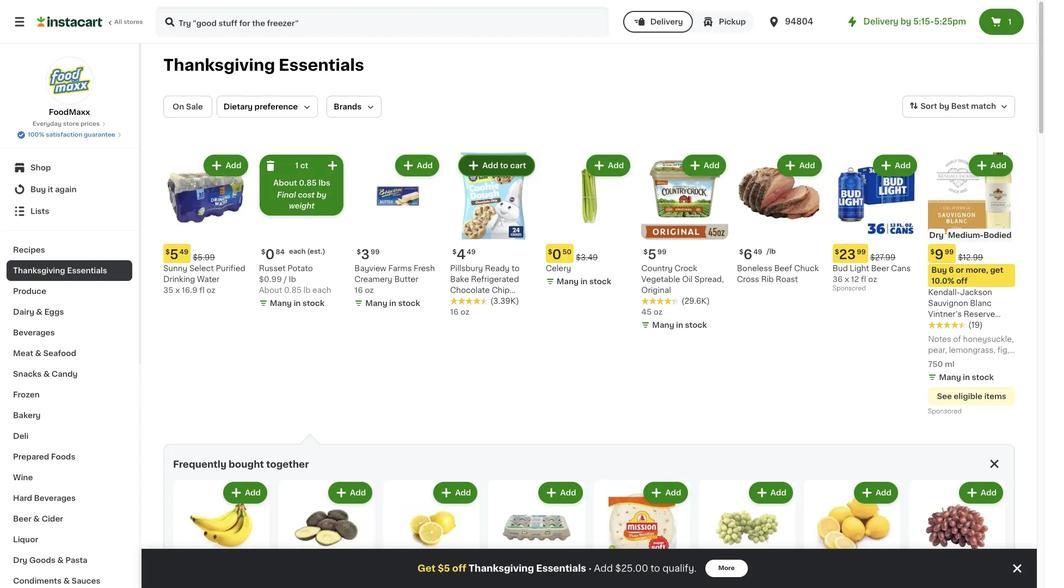 Task type: describe. For each thing, give the bounding box(es) containing it.
white
[[928, 321, 951, 329]]

on sale button
[[163, 96, 212, 118]]

items
[[985, 392, 1007, 400]]

eggs
[[44, 308, 64, 316]]

99 for 23
[[857, 249, 866, 255]]

0 horizontal spatial wine
[[13, 474, 33, 481]]

$ 4 49
[[452, 248, 476, 261]]

(est.)
[[307, 248, 325, 255]]

seafood
[[43, 350, 76, 357]]

ready
[[485, 264, 510, 272]]

dry for dry goods & pasta
[[13, 556, 27, 564]]

item carousel region
[[173, 475, 1021, 588]]

product group containing 3
[[355, 152, 442, 311]]

add inside get $5 off thanksgiving essentials • add $25.00 to qualify.
[[594, 564, 613, 573]]

cart
[[510, 162, 526, 169]]

0 horizontal spatial thanksgiving
[[13, 267, 65, 274]]

/
[[284, 275, 287, 283]]

99 for 9
[[945, 249, 954, 255]]

medium-
[[948, 231, 984, 239]]

$25.00
[[615, 564, 648, 573]]

0 for $ 0 84 each (est.)
[[265, 248, 275, 261]]

original
[[642, 286, 671, 294]]

again
[[55, 186, 77, 193]]

5 for 5
[[648, 248, 657, 261]]

1 vertical spatial beverages
[[34, 494, 76, 502]]

1 for 1 ct
[[295, 162, 298, 169]]

& for meat
[[35, 350, 41, 357]]

condiments & sauces
[[13, 577, 100, 585]]

cider
[[42, 515, 63, 523]]

beer & cider
[[13, 515, 63, 523]]

delivery button
[[623, 11, 693, 33]]

get $5 off thanksgiving essentials • add $25.00 to qualify.
[[418, 564, 697, 573]]

stock down $3.49
[[590, 277, 611, 285]]

to inside button
[[500, 162, 508, 169]]

$3.49
[[576, 254, 598, 261]]

snacks & candy
[[13, 370, 78, 378]]

(19)
[[969, 321, 983, 329]]

or
[[956, 266, 964, 274]]

0.85 inside the about 0.85 lbs final cost by weight
[[299, 179, 317, 187]]

dry medium-bodied
[[930, 231, 1012, 239]]

boneless
[[737, 264, 773, 272]]

many down the ml
[[939, 373, 961, 381]]

many down 45 oz
[[652, 321, 674, 329]]

product group containing 6
[[737, 152, 824, 285]]

99 for 5
[[658, 249, 667, 255]]

chocolate
[[450, 286, 490, 294]]

$0.84 each (estimated) element
[[259, 244, 346, 263]]

& for snacks
[[43, 370, 50, 378]]

many down "celery"
[[557, 277, 579, 285]]

49 for 6
[[754, 249, 763, 255]]

23
[[839, 248, 856, 261]]

1 vertical spatial 16
[[450, 308, 459, 316]]

to inside pillsbury ready to bake refrigerated chocolate chip cookie dough
[[512, 264, 520, 272]]

$ 0 50 $3.49 celery
[[546, 248, 598, 272]]

$ inside $ 6 49 /lb
[[739, 249, 744, 255]]

94804
[[785, 17, 814, 26]]

& for beer
[[33, 515, 40, 523]]

product group containing 9
[[928, 152, 1015, 417]]

$ 3 99
[[357, 248, 380, 261]]

$9.99 original price: $12.99 element
[[928, 244, 1015, 263]]

100% satisfaction guarantee button
[[17, 128, 122, 139]]

in down bayview farms fresh creamery butter 16 oz
[[389, 299, 396, 307]]

by for sort
[[939, 102, 950, 110]]

to inside get $5 off thanksgiving essentials • add $25.00 to qualify.
[[651, 564, 660, 573]]

butter
[[394, 275, 418, 283]]

0 vertical spatial sponsored badge image
[[833, 285, 866, 292]]

frequently bought together section
[[163, 433, 1021, 588]]

in down $3.49
[[581, 277, 588, 285]]

all stores
[[114, 19, 143, 25]]

meat
[[13, 350, 33, 357]]

beer inside bud light beer cans 36 x 12 fl oz
[[871, 264, 889, 272]]

frozen link
[[7, 384, 132, 405]]

many down /
[[270, 299, 292, 307]]

$ for 4
[[452, 249, 457, 255]]

5 for sunny select purified drinking water
[[170, 248, 178, 261]]

sunny
[[163, 264, 188, 272]]

product group containing 4
[[450, 152, 537, 317]]

add inside add to cart button
[[482, 162, 498, 169]]

$2.49 original price: $3.49 element
[[594, 580, 690, 588]]

cans
[[891, 264, 911, 272]]

6 for buy
[[949, 266, 954, 274]]

purified
[[216, 264, 245, 272]]

more
[[719, 565, 735, 571]]

$6.49 per pound element
[[737, 244, 824, 263]]

thanksgiving essentials link
[[7, 260, 132, 281]]

drinking
[[163, 275, 195, 283]]

wine link
[[7, 467, 132, 488]]

94804 button
[[768, 7, 833, 37]]

foodmaxx logo image
[[45, 57, 93, 105]]

service type group
[[623, 11, 755, 33]]

sauces
[[72, 577, 100, 585]]

dry for dry medium-bodied
[[930, 231, 944, 239]]

essentials inside get $5 off thanksgiving essentials • add $25.00 to qualify.
[[536, 564, 586, 573]]

pasta
[[65, 556, 87, 564]]

9
[[935, 248, 944, 261]]

each inside the 'russet potato $0.99 / lb about 0.85 lb each'
[[313, 286, 331, 294]]

$2.78 per pound element
[[699, 580, 795, 588]]

x inside $ 5 49 $5.99 sunny select purified drinking water 35 x 16.9 fl oz
[[175, 286, 180, 294]]

chip
[[492, 286, 510, 294]]

shop link
[[7, 157, 132, 179]]

more,
[[966, 266, 989, 274]]

100%
[[28, 132, 44, 138]]

750 ml
[[928, 360, 955, 368]]

x inside bud light beer cans 36 x 12 fl oz
[[845, 275, 849, 283]]

blanc
[[970, 299, 992, 307]]

pillsbury ready to bake refrigerated chocolate chip cookie dough
[[450, 264, 520, 305]]

condiments & sauces link
[[7, 571, 132, 588]]

bud
[[833, 264, 848, 272]]

creamery
[[355, 275, 393, 283]]

bodied
[[984, 231, 1012, 239]]

stores
[[124, 19, 143, 25]]

$ for 3
[[357, 249, 361, 255]]

buy it again link
[[7, 179, 132, 200]]

all stores link
[[37, 7, 144, 37]]

celery
[[546, 264, 571, 272]]

oz inside bayview farms fresh creamery butter 16 oz
[[365, 286, 374, 294]]

$ for sunny select purified drinking water
[[166, 249, 170, 255]]

dry goods & pasta
[[13, 556, 87, 564]]

store
[[63, 121, 79, 127]]

many down 'creamery'
[[366, 299, 387, 307]]

treatment tracker modal dialog
[[142, 549, 1037, 588]]

84
[[276, 249, 285, 255]]

1 horizontal spatial lb
[[304, 286, 311, 294]]

$ for 23
[[835, 249, 839, 255]]

bayview
[[355, 264, 387, 272]]

4
[[457, 248, 466, 261]]

& for condiments
[[63, 577, 70, 585]]

fl inside $ 5 49 $5.99 sunny select purified drinking water 35 x 16.9 fl oz
[[199, 286, 205, 294]]

45
[[642, 308, 652, 316]]

it
[[48, 186, 53, 193]]

$ inside $ 0 84 each (est.)
[[261, 249, 265, 255]]

see eligible items
[[937, 392, 1007, 400]]

thanksgiving essentials main content
[[142, 44, 1037, 588]]

many in stock down $3.49
[[557, 277, 611, 285]]

$ 5 49 $5.99 sunny select purified drinking water 35 x 16.9 fl oz
[[163, 248, 245, 294]]

0 horizontal spatial thanksgiving essentials
[[13, 267, 107, 274]]

$ 9 99
[[931, 248, 954, 261]]

1 button
[[979, 9, 1024, 35]]

by inside the about 0.85 lbs final cost by weight
[[317, 191, 327, 199]]

dairy & eggs
[[13, 308, 64, 316]]

many in stock down bayview farms fresh creamery butter 16 oz
[[366, 299, 420, 307]]

1 vertical spatial essentials
[[67, 267, 107, 274]]

all
[[114, 19, 122, 25]]

buy it again
[[30, 186, 77, 193]]



Task type: vqa. For each thing, say whether or not it's contained in the screenshot.
Container
no



Task type: locate. For each thing, give the bounding box(es) containing it.
0 vertical spatial beverages
[[13, 329, 55, 336]]

4 $ from the left
[[261, 249, 265, 255]]

1 horizontal spatial x
[[845, 275, 849, 283]]

1 vertical spatial fl
[[199, 286, 205, 294]]

& left sauces
[[63, 577, 70, 585]]

& left pasta
[[57, 556, 64, 564]]

add button
[[205, 156, 247, 175], [396, 156, 438, 175], [588, 156, 630, 175], [683, 156, 725, 175], [779, 156, 821, 175], [874, 156, 916, 175], [970, 156, 1012, 175], [224, 483, 266, 502], [329, 483, 371, 502], [435, 483, 477, 502], [540, 483, 582, 502], [645, 483, 687, 502], [750, 483, 792, 502], [855, 483, 897, 502], [960, 483, 1002, 502]]

1 99 from the left
[[371, 249, 380, 255]]

$ 0 84 each (est.)
[[261, 248, 325, 261]]

6 up boneless
[[744, 248, 753, 261]]

condiments
[[13, 577, 62, 585]]

2 horizontal spatial to
[[651, 564, 660, 573]]

0.85 up cost
[[299, 179, 317, 187]]

0 vertical spatial buy
[[30, 186, 46, 193]]

16 down 'creamery'
[[355, 286, 363, 294]]

delivery for delivery
[[650, 18, 683, 26]]

ml
[[945, 360, 955, 368]]

off inside get $5 off thanksgiving essentials • add $25.00 to qualify.
[[452, 564, 466, 573]]

$ inside $ 5 49 $5.99 sunny select purified drinking water 35 x 16.9 fl oz
[[166, 249, 170, 255]]

1 vertical spatial thanksgiving
[[13, 267, 65, 274]]

eligible
[[954, 392, 983, 400]]

12
[[851, 275, 859, 283]]

(3.39k)
[[491, 297, 519, 305]]

0 vertical spatial beer
[[871, 264, 889, 272]]

1 horizontal spatial by
[[901, 17, 912, 26]]

0 vertical spatial 6
[[744, 248, 753, 261]]

1 horizontal spatial 5
[[648, 248, 657, 261]]

to right ready
[[512, 264, 520, 272]]

0 for $ 0 50 $3.49 celery
[[552, 248, 562, 261]]

0 vertical spatial thanksgiving
[[163, 57, 275, 73]]

$ left 84
[[261, 249, 265, 255]]

2 99 from the left
[[658, 249, 667, 255]]

sort by
[[921, 102, 950, 110]]

1 horizontal spatial each
[[313, 286, 331, 294]]

final
[[277, 191, 296, 199]]

★★★★★
[[450, 297, 488, 305], [450, 297, 488, 305], [642, 297, 680, 305], [642, 297, 680, 305], [928, 321, 967, 329], [928, 321, 967, 329]]

oz down light at the right of the page
[[868, 275, 877, 283]]

1 horizontal spatial 1
[[1009, 18, 1012, 26]]

49 right the 4
[[467, 249, 476, 255]]

dry down liquor
[[13, 556, 27, 564]]

1 vertical spatial lb
[[304, 286, 311, 294]]

& right meat in the left of the page
[[35, 350, 41, 357]]

increment quantity of russet potato image
[[326, 159, 339, 172]]

3 99 from the left
[[857, 249, 866, 255]]

0 horizontal spatial 49
[[180, 249, 188, 255]]

on
[[173, 103, 184, 111]]

16 down cookie
[[450, 308, 459, 316]]

$ 5 99
[[644, 248, 667, 261]]

meat & seafood link
[[7, 343, 132, 364]]

x right 35
[[175, 286, 180, 294]]

0 vertical spatial 0.85
[[299, 179, 317, 187]]

0 vertical spatial wine
[[953, 321, 972, 329]]

2 vertical spatial by
[[317, 191, 327, 199]]

rib
[[761, 275, 774, 283]]

thanksgiving essentials inside main content
[[163, 57, 364, 73]]

sponsored badge image
[[833, 285, 866, 292], [928, 408, 961, 415]]

spread,
[[695, 275, 724, 283]]

1 horizontal spatial buy
[[932, 266, 947, 274]]

1 vertical spatial 0.85
[[284, 286, 302, 294]]

sponsored badge image down see
[[928, 408, 961, 415]]

Search field
[[157, 8, 608, 36]]

3 49 from the left
[[754, 249, 763, 255]]

buy left it
[[30, 186, 46, 193]]

off right $5
[[452, 564, 466, 573]]

country
[[642, 264, 673, 272]]

by for delivery
[[901, 17, 912, 26]]

49 inside $ 6 49 /lb
[[754, 249, 763, 255]]

beverages inside 'link'
[[13, 329, 55, 336]]

oz down water
[[207, 286, 216, 294]]

$ for 5
[[644, 249, 648, 255]]

6 inside buy 6 or more, get 10.0% off
[[949, 266, 954, 274]]

about inside the about 0.85 lbs final cost by weight
[[273, 179, 297, 187]]

thanksgiving essentials
[[163, 57, 364, 73], [13, 267, 107, 274]]

0 vertical spatial 16
[[355, 286, 363, 294]]

in up the eligible
[[963, 373, 970, 381]]

0 vertical spatial to
[[500, 162, 508, 169]]

many in stock down (29.6k)
[[652, 321, 707, 329]]

& left candy
[[43, 370, 50, 378]]

& for dairy
[[36, 308, 42, 316]]

1 horizontal spatial sponsored badge image
[[928, 408, 961, 415]]

product group
[[163, 152, 250, 295], [259, 152, 346, 311], [355, 152, 442, 311], [450, 152, 537, 317], [546, 152, 633, 289], [642, 152, 728, 332], [737, 152, 824, 285], [833, 152, 920, 294], [928, 152, 1015, 417], [173, 479, 270, 588], [278, 479, 375, 588], [383, 479, 480, 588], [489, 479, 585, 588], [594, 479, 690, 588], [699, 479, 795, 588], [804, 479, 900, 588], [909, 479, 1006, 588]]

weight
[[289, 202, 315, 210]]

stock down (29.6k)
[[685, 321, 707, 329]]

0 vertical spatial off
[[957, 277, 968, 285]]

delivery by 5:15-5:25pm
[[864, 17, 966, 26]]

0.85 down /
[[284, 286, 302, 294]]

4 99 from the left
[[945, 249, 954, 255]]

1 vertical spatial sponsored badge image
[[928, 408, 961, 415]]

99 right 23
[[857, 249, 866, 255]]

99 inside $ 3 99
[[371, 249, 380, 255]]

0 horizontal spatial sponsored badge image
[[833, 285, 866, 292]]

deli
[[13, 432, 29, 440]]

1 horizontal spatial to
[[512, 264, 520, 272]]

sponsored badge image down 12
[[833, 285, 866, 292]]

2 horizontal spatial 49
[[754, 249, 763, 255]]

1
[[1009, 18, 1012, 26], [295, 162, 298, 169]]

off inside buy 6 or more, get 10.0% off
[[957, 277, 968, 285]]

0 horizontal spatial buy
[[30, 186, 46, 193]]

buy up 10.0%
[[932, 266, 947, 274]]

by left 5:15-
[[901, 17, 912, 26]]

1 vertical spatial x
[[175, 286, 180, 294]]

0 vertical spatial by
[[901, 17, 912, 26]]

$23.99 original price: $27.99 element
[[833, 244, 920, 263]]

$ inside "$ 23 99"
[[835, 249, 839, 255]]

thanksgiving
[[163, 57, 275, 73], [13, 267, 65, 274], [469, 564, 534, 573]]

add to cart button
[[460, 156, 534, 175]]

49 for 4
[[467, 249, 476, 255]]

wine down vintner's
[[953, 321, 972, 329]]

together
[[266, 460, 309, 469]]

99 right 3 on the top of the page
[[371, 249, 380, 255]]

hard beverages
[[13, 494, 76, 502]]

stock down the 'russet potato $0.99 / lb about 0.85 lb each'
[[303, 299, 325, 307]]

frequently
[[173, 460, 227, 469]]

1 vertical spatial wine
[[13, 474, 33, 481]]

dry inside 'link'
[[13, 556, 27, 564]]

0 vertical spatial about
[[273, 179, 297, 187]]

each up the potato
[[289, 248, 306, 255]]

wine up hard
[[13, 474, 33, 481]]

produce link
[[7, 281, 132, 302]]

bud light beer cans 36 x 12 fl oz
[[833, 264, 911, 283]]

99 for 3
[[371, 249, 380, 255]]

buy inside buy 6 or more, get 10.0% off
[[932, 266, 947, 274]]

8 $ from the left
[[835, 249, 839, 255]]

preference
[[255, 103, 298, 111]]

0 vertical spatial lb
[[289, 275, 296, 283]]

$ left 50
[[548, 249, 552, 255]]

each down the potato
[[313, 286, 331, 294]]

0 horizontal spatial 16
[[355, 286, 363, 294]]

0 vertical spatial x
[[845, 275, 849, 283]]

$5.49 original price: $5.99 element
[[163, 244, 250, 263]]

product group containing 23
[[833, 152, 920, 294]]

thanksgiving essentials up dietary preference
[[163, 57, 364, 73]]

brands
[[334, 103, 362, 111]]

oz inside $ 5 49 $5.99 sunny select purified drinking water 35 x 16.9 fl oz
[[207, 286, 216, 294]]

essentials down recipes link at the top left of page
[[67, 267, 107, 274]]

buy for buy it again
[[30, 186, 46, 193]]

in down the 'russet potato $0.99 / lb about 0.85 lb each'
[[294, 299, 301, 307]]

9 $ from the left
[[931, 249, 935, 255]]

stock up the see eligible items button
[[972, 373, 994, 381]]

oz right 45
[[654, 308, 663, 316]]

0 vertical spatial 1
[[1009, 18, 1012, 26]]

6
[[744, 248, 753, 261], [949, 266, 954, 274]]

kendall-jackson sauvignon blanc vintner's reserve white wine
[[928, 288, 995, 329]]

0 horizontal spatial off
[[452, 564, 466, 573]]

2 vertical spatial to
[[651, 564, 660, 573]]

delivery inside delivery button
[[650, 18, 683, 26]]

lists link
[[7, 200, 132, 222]]

0 horizontal spatial 1
[[295, 162, 298, 169]]

0 horizontal spatial dry
[[13, 556, 27, 564]]

dry goods & pasta link
[[7, 550, 132, 571]]

$ for 9
[[931, 249, 935, 255]]

best match
[[951, 102, 996, 110]]

foodmaxx link
[[45, 57, 93, 118]]

essentials left •
[[536, 564, 586, 573]]

1 horizontal spatial dry
[[930, 231, 944, 239]]

0 horizontal spatial beer
[[13, 515, 32, 523]]

$0.99
[[259, 275, 282, 283]]

dietary preference
[[224, 103, 298, 111]]

1 vertical spatial 1
[[295, 162, 298, 169]]

$ inside $ 0 50 $3.49 celery
[[548, 249, 552, 255]]

by inside field
[[939, 102, 950, 110]]

5 up sunny at the top
[[170, 248, 178, 261]]

6 for $
[[744, 248, 753, 261]]

0 horizontal spatial by
[[317, 191, 327, 199]]

beverages link
[[7, 322, 132, 343]]

snacks
[[13, 370, 42, 378]]

0.85 inside the 'russet potato $0.99 / lb about 0.85 lb each'
[[284, 286, 302, 294]]

1 horizontal spatial fl
[[861, 275, 867, 283]]

49 up sunny at the top
[[180, 249, 188, 255]]

3 $ from the left
[[739, 249, 744, 255]]

45 oz
[[642, 308, 663, 316]]

2 horizontal spatial by
[[939, 102, 950, 110]]

5
[[170, 248, 178, 261], [648, 248, 657, 261]]

oz down cookie
[[461, 308, 470, 316]]

&
[[36, 308, 42, 316], [35, 350, 41, 357], [43, 370, 50, 378], [33, 515, 40, 523], [57, 556, 64, 564], [63, 577, 70, 585]]

16 inside bayview farms fresh creamery butter 16 oz
[[355, 286, 363, 294]]

lb down the potato
[[304, 286, 311, 294]]

1 horizontal spatial 16
[[450, 308, 459, 316]]

99 inside the $ 9 99
[[945, 249, 954, 255]]

1 ct
[[295, 162, 308, 169]]

$ inside the $ 5 99
[[644, 249, 648, 255]]

1 vertical spatial by
[[939, 102, 950, 110]]

frequently bought together
[[173, 460, 309, 469]]

get
[[990, 266, 1004, 274]]

49
[[180, 249, 188, 255], [467, 249, 476, 255], [754, 249, 763, 255]]

about down $0.99
[[259, 286, 282, 294]]

0 vertical spatial dry
[[930, 231, 944, 239]]

1 vertical spatial each
[[313, 286, 331, 294]]

oz inside bud light beer cans 36 x 12 fl oz
[[868, 275, 877, 283]]

x left 12
[[845, 275, 849, 283]]

off
[[957, 277, 968, 285], [452, 564, 466, 573]]

0 horizontal spatial lb
[[289, 275, 296, 283]]

49 for 5
[[180, 249, 188, 255]]

2 vertical spatial thanksgiving
[[469, 564, 534, 573]]

beer & cider link
[[7, 509, 132, 529]]

0 horizontal spatial essentials
[[67, 267, 107, 274]]

$ up sunny at the top
[[166, 249, 170, 255]]

each
[[289, 248, 306, 255], [313, 286, 331, 294]]

water
[[197, 275, 220, 283]]

$ up bayview on the left
[[357, 249, 361, 255]]

dry inside thanksgiving essentials main content
[[930, 231, 944, 239]]

0 vertical spatial thanksgiving essentials
[[163, 57, 364, 73]]

0 left 50
[[552, 248, 562, 261]]

1 vertical spatial about
[[259, 286, 282, 294]]

1 inside thanksgiving essentials main content
[[295, 162, 298, 169]]

delivery inside delivery by 5:15-5:25pm link
[[864, 17, 899, 26]]

0 horizontal spatial fl
[[199, 286, 205, 294]]

3
[[361, 248, 370, 261]]

$5.99
[[193, 254, 215, 261]]

0 horizontal spatial 0
[[265, 248, 275, 261]]

1 horizontal spatial 49
[[467, 249, 476, 255]]

0 inside $ 0 50 $3.49 celery
[[552, 248, 562, 261]]

5 up "country"
[[648, 248, 657, 261]]

instacart logo image
[[37, 15, 102, 28]]

0 horizontal spatial each
[[289, 248, 306, 255]]

beer down $27.99
[[871, 264, 889, 272]]

cross
[[737, 275, 759, 283]]

many in stock
[[557, 277, 611, 285], [270, 299, 325, 307], [366, 299, 420, 307], [652, 321, 707, 329], [939, 373, 994, 381]]

& inside 'link'
[[57, 556, 64, 564]]

7 $ from the left
[[644, 249, 648, 255]]

99 up "country"
[[658, 249, 667, 255]]

50
[[563, 249, 572, 255]]

1 horizontal spatial beer
[[871, 264, 889, 272]]

$12.99
[[958, 254, 983, 261]]

fresh
[[414, 264, 435, 272]]

2 49 from the left
[[467, 249, 476, 255]]

1 0 from the left
[[265, 248, 275, 261]]

0 horizontal spatial 5
[[170, 248, 178, 261]]

$ up 'bud'
[[835, 249, 839, 255]]

by right sort
[[939, 102, 950, 110]]

stock down butter
[[398, 299, 420, 307]]

1 vertical spatial 6
[[949, 266, 954, 274]]

in down (29.6k)
[[676, 321, 683, 329]]

thanksgiving inside get $5 off thanksgiving essentials • add $25.00 to qualify.
[[469, 564, 534, 573]]

1 $ from the left
[[166, 249, 170, 255]]

49 left /lb
[[754, 249, 763, 255]]

0 horizontal spatial to
[[500, 162, 508, 169]]

each inside $ 0 84 each (est.)
[[289, 248, 306, 255]]

oz down 'creamery'
[[365, 286, 374, 294]]

1 vertical spatial off
[[452, 564, 466, 573]]

0 vertical spatial fl
[[861, 275, 867, 283]]

dough
[[479, 297, 505, 305]]

liquor link
[[7, 529, 132, 550]]

to left the cart
[[500, 162, 508, 169]]

remove russet potato image
[[264, 159, 277, 172]]

•
[[589, 564, 592, 573]]

1 horizontal spatial off
[[957, 277, 968, 285]]

cookie
[[450, 297, 477, 305]]

1 horizontal spatial wine
[[953, 321, 972, 329]]

1 inside button
[[1009, 18, 1012, 26]]

$ inside $ 4 49
[[452, 249, 457, 255]]

beverages up "cider" on the left bottom of page
[[34, 494, 76, 502]]

Best match Sort by field
[[903, 96, 1015, 118]]

delivery for delivery by 5:15-5:25pm
[[864, 17, 899, 26]]

oz
[[868, 275, 877, 283], [207, 286, 216, 294], [365, 286, 374, 294], [461, 308, 470, 316], [654, 308, 663, 316]]

$ inside the $ 9 99
[[931, 249, 935, 255]]

see eligible items button
[[928, 387, 1015, 405]]

1 5 from the left
[[170, 248, 178, 261]]

sauvignon
[[928, 299, 968, 307]]

5 inside $ 5 49 $5.99 sunny select purified drinking water 35 x 16.9 fl oz
[[170, 248, 178, 261]]

1 for 1
[[1009, 18, 1012, 26]]

0 horizontal spatial x
[[175, 286, 180, 294]]

2 horizontal spatial thanksgiving
[[469, 564, 534, 573]]

hard
[[13, 494, 32, 502]]

1 horizontal spatial essentials
[[279, 57, 364, 73]]

1 vertical spatial beer
[[13, 515, 32, 523]]

1 horizontal spatial 0
[[552, 248, 562, 261]]

6 $ from the left
[[548, 249, 552, 255]]

1 horizontal spatial 6
[[949, 266, 954, 274]]

many in stock down the 'russet potato $0.99 / lb about 0.85 lb each'
[[270, 299, 325, 307]]

1 horizontal spatial thanksgiving essentials
[[163, 57, 364, 73]]

2 vertical spatial essentials
[[536, 564, 586, 573]]

99
[[371, 249, 380, 255], [658, 249, 667, 255], [857, 249, 866, 255], [945, 249, 954, 255]]

1 vertical spatial buy
[[932, 266, 947, 274]]

fl inside bud light beer cans 36 x 12 fl oz
[[861, 275, 867, 283]]

wine inside kendall-jackson sauvignon blanc vintner's reserve white wine
[[953, 321, 972, 329]]

dairy
[[13, 308, 34, 316]]

99 right '9' on the top of the page
[[945, 249, 954, 255]]

$ up "country"
[[644, 249, 648, 255]]

0 left 84
[[265, 248, 275, 261]]

$ up boneless
[[739, 249, 744, 255]]

see
[[937, 392, 952, 400]]

about up final
[[273, 179, 297, 187]]

lists
[[30, 207, 49, 215]]

0 horizontal spatial 6
[[744, 248, 753, 261]]

1 horizontal spatial thanksgiving
[[163, 57, 275, 73]]

16
[[355, 286, 363, 294], [450, 308, 459, 316]]

$ for celery
[[548, 249, 552, 255]]

many in stock up the eligible
[[939, 373, 994, 381]]

49 inside $ 4 49
[[467, 249, 476, 255]]

6 left or
[[949, 266, 954, 274]]

lb right /
[[289, 275, 296, 283]]

& left "cider" on the left bottom of page
[[33, 515, 40, 523]]

by down lbs
[[317, 191, 327, 199]]

$ up 10.0%
[[931, 249, 935, 255]]

essentials up brands
[[279, 57, 364, 73]]

many
[[557, 277, 579, 285], [270, 299, 292, 307], [366, 299, 387, 307], [652, 321, 674, 329], [939, 373, 961, 381]]

to up $2.49 original price: $3.49 element
[[651, 564, 660, 573]]

0 vertical spatial essentials
[[279, 57, 364, 73]]

1 49 from the left
[[180, 249, 188, 255]]

fl right 12
[[861, 275, 867, 283]]

stock
[[590, 277, 611, 285], [303, 299, 325, 307], [398, 299, 420, 307], [685, 321, 707, 329], [972, 373, 994, 381]]

beef
[[774, 264, 792, 272]]

buy for buy 6 or more, get 10.0% off
[[932, 266, 947, 274]]

beer down hard
[[13, 515, 32, 523]]

beverages down the dairy & eggs at the bottom of page
[[13, 329, 55, 336]]

fl
[[861, 275, 867, 283], [199, 286, 205, 294]]

& left 'eggs'
[[36, 308, 42, 316]]

99 inside "$ 23 99"
[[857, 249, 866, 255]]

thanksgiving essentials down recipes link at the top left of page
[[13, 267, 107, 274]]

1 horizontal spatial delivery
[[864, 17, 899, 26]]

best
[[951, 102, 969, 110]]

farms
[[388, 264, 412, 272]]

2 horizontal spatial essentials
[[536, 564, 586, 573]]

49 inside $ 5 49 $5.99 sunny select purified drinking water 35 x 16.9 fl oz
[[180, 249, 188, 255]]

dry up '9' on the top of the page
[[930, 231, 944, 239]]

sort
[[921, 102, 938, 110]]

$ up pillsbury
[[452, 249, 457, 255]]

off down or
[[957, 277, 968, 285]]

1 vertical spatial dry
[[13, 556, 27, 564]]

99 inside the $ 5 99
[[658, 249, 667, 255]]

fl right 16.9
[[199, 286, 205, 294]]

None search field
[[156, 7, 609, 37]]

$ inside $ 3 99
[[357, 249, 361, 255]]

$0.50 original price: $3.49 element
[[546, 244, 633, 263]]

5 $ from the left
[[357, 249, 361, 255]]

2 0 from the left
[[552, 248, 562, 261]]

about inside the 'russet potato $0.99 / lb about 0.85 lb each'
[[259, 286, 282, 294]]

0 horizontal spatial delivery
[[650, 18, 683, 26]]

1 vertical spatial thanksgiving essentials
[[13, 267, 107, 274]]

2 5 from the left
[[648, 248, 657, 261]]

match
[[971, 102, 996, 110]]

frozen
[[13, 391, 40, 399]]

0 vertical spatial each
[[289, 248, 306, 255]]

2 $ from the left
[[452, 249, 457, 255]]

1 vertical spatial to
[[512, 264, 520, 272]]



